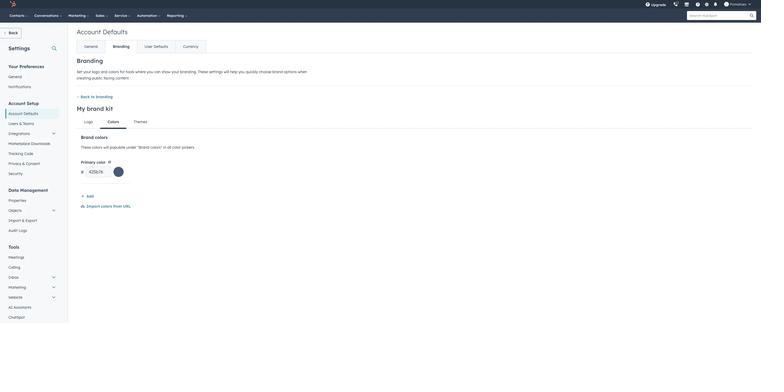 Task type: locate. For each thing, give the bounding box(es) containing it.
sales link
[[92, 8, 111, 23]]

tools
[[126, 70, 134, 74]]

back up settings
[[9, 31, 18, 35]]

brand colors
[[81, 135, 108, 140]]

privacy & consent link
[[5, 159, 59, 169]]

0 vertical spatial branding
[[113, 44, 130, 49]]

general down your
[[8, 75, 22, 79]]

import for import colors from url
[[86, 204, 100, 209]]

& left "export"
[[22, 218, 24, 223]]

Search HubSpot search field
[[687, 11, 752, 20]]

back
[[9, 31, 18, 35], [81, 95, 90, 99]]

colors"
[[150, 145, 162, 150]]

1 horizontal spatial general link
[[77, 40, 105, 53]]

tab list
[[77, 116, 753, 129]]

service
[[115, 13, 128, 18]]

import inside import & export link
[[8, 218, 21, 223]]

color up primary color text field
[[97, 160, 106, 165]]

1 vertical spatial marketing
[[8, 285, 26, 290]]

menu
[[642, 0, 755, 8]]

users & teams
[[8, 121, 34, 126]]

ai assistants
[[8, 305, 31, 310]]

0 vertical spatial account
[[77, 28, 101, 36]]

navigation
[[77, 40, 206, 53]]

1 horizontal spatial import
[[86, 204, 100, 209]]

colors left from
[[101, 204, 112, 209]]

defaults up the users & teams "link" at the left of the page
[[24, 111, 38, 116]]

defaults for account defaults link
[[24, 111, 38, 116]]

account defaults down sales link
[[77, 28, 128, 36]]

can
[[154, 70, 161, 74]]

1 horizontal spatial your
[[171, 70, 179, 74]]

2 vertical spatial defaults
[[24, 111, 38, 116]]

will left 'help' at left
[[224, 70, 229, 74]]

tracking code
[[8, 151, 33, 156]]

colors inside button
[[101, 204, 112, 209]]

search image
[[750, 14, 754, 17]]

preferences
[[19, 64, 44, 69]]

colors right the brand
[[95, 135, 108, 140]]

under
[[126, 145, 136, 150]]

chatspot link
[[5, 313, 59, 323]]

audit logs
[[8, 228, 27, 233]]

0 horizontal spatial will
[[103, 145, 109, 150]]

marketplace downloads
[[8, 141, 50, 146]]

Primary color text field
[[86, 167, 111, 177]]

0 vertical spatial general link
[[77, 40, 105, 53]]

1 horizontal spatial defaults
[[103, 28, 128, 36]]

colors up facing on the top of the page
[[109, 70, 119, 74]]

0 horizontal spatial general link
[[5, 72, 59, 82]]

these down the brand
[[81, 145, 91, 150]]

your right show in the left top of the page
[[171, 70, 179, 74]]

you right 'help' at left
[[238, 70, 245, 74]]

import down add
[[86, 204, 100, 209]]

branding link
[[105, 40, 137, 53]]

calling icon button
[[671, 1, 680, 8]]

0 horizontal spatial account defaults
[[8, 111, 38, 116]]

0 horizontal spatial brand
[[87, 105, 104, 112]]

these inside set your logo and colors for tools where you can show your branding. these settings will help you quickly choose brand options when creating public facing content.
[[198, 70, 208, 74]]

add button
[[81, 193, 94, 200]]

url
[[123, 204, 131, 209]]

account left setup
[[8, 101, 25, 106]]

general
[[84, 44, 98, 49], [8, 75, 22, 79]]

general for your
[[8, 75, 22, 79]]

import inside import colors from url button
[[86, 204, 100, 209]]

0 vertical spatial import
[[86, 204, 100, 209]]

0 vertical spatial will
[[224, 70, 229, 74]]

"brand
[[137, 145, 149, 150]]

general link
[[77, 40, 105, 53], [5, 72, 59, 82]]

user
[[145, 44, 153, 49]]

conversations link
[[31, 8, 65, 23]]

logo
[[92, 70, 100, 74]]

0 horizontal spatial general
[[8, 75, 22, 79]]

1 horizontal spatial brand
[[272, 70, 283, 74]]

facing
[[104, 76, 114, 81]]

import & export
[[8, 218, 37, 223]]

0 horizontal spatial these
[[81, 145, 91, 150]]

account defaults
[[77, 28, 128, 36], [8, 111, 38, 116]]

tyler black image
[[724, 2, 729, 7]]

these left settings
[[198, 70, 208, 74]]

import down objects
[[8, 218, 21, 223]]

account for users & teams
[[8, 101, 25, 106]]

0 vertical spatial brand
[[272, 70, 283, 74]]

1 you from the left
[[147, 70, 153, 74]]

colors
[[109, 70, 119, 74], [95, 135, 108, 140], [92, 145, 102, 150], [101, 204, 112, 209]]

colors for import
[[101, 204, 112, 209]]

defaults inside "navigation"
[[154, 44, 168, 49]]

0 horizontal spatial marketing
[[8, 285, 26, 290]]

marketplace
[[8, 141, 30, 146]]

color right all
[[172, 145, 181, 150]]

marketing up 'website'
[[8, 285, 26, 290]]

& for teams
[[19, 121, 22, 126]]

1 vertical spatial account defaults
[[8, 111, 38, 116]]

account down the 'marketing' link
[[77, 28, 101, 36]]

import
[[86, 204, 100, 209], [8, 218, 21, 223]]

hubspot image
[[9, 1, 16, 7]]

brand
[[272, 70, 283, 74], [87, 105, 104, 112]]

1 vertical spatial account
[[8, 101, 25, 106]]

1 vertical spatial branding
[[77, 57, 103, 65]]

automation link
[[134, 8, 164, 23]]

notifications button
[[711, 0, 720, 8]]

1 horizontal spatial account defaults
[[77, 28, 128, 36]]

objects
[[8, 208, 22, 213]]

general link down the preferences
[[5, 72, 59, 82]]

#
[[81, 170, 84, 175]]

0 vertical spatial marketing
[[68, 13, 87, 18]]

general for account
[[84, 44, 98, 49]]

colors down brand colors
[[92, 145, 102, 150]]

1 horizontal spatial back
[[81, 95, 90, 99]]

meetings
[[8, 255, 24, 260]]

ai assistants link
[[5, 303, 59, 313]]

1 vertical spatial import
[[8, 218, 21, 223]]

2 horizontal spatial defaults
[[154, 44, 168, 49]]

import colors from url button
[[81, 203, 131, 210]]

themes
[[134, 120, 147, 124]]

kit
[[106, 105, 113, 112]]

0 horizontal spatial back
[[9, 31, 18, 35]]

calling
[[8, 265, 20, 270]]

content.
[[116, 76, 130, 81]]

1 horizontal spatial general
[[84, 44, 98, 49]]

1 horizontal spatial you
[[238, 70, 245, 74]]

1 vertical spatial these
[[81, 145, 91, 150]]

notifications image
[[713, 2, 718, 7]]

will left populate
[[103, 145, 109, 150]]

1 vertical spatial back
[[81, 95, 90, 99]]

notifications
[[8, 85, 31, 89]]

branding
[[113, 44, 130, 49], [77, 57, 103, 65]]

0 horizontal spatial defaults
[[24, 111, 38, 116]]

will
[[224, 70, 229, 74], [103, 145, 109, 150]]

2 vertical spatial &
[[22, 218, 24, 223]]

1 vertical spatial defaults
[[154, 44, 168, 49]]

where
[[135, 70, 146, 74]]

1 vertical spatial general link
[[5, 72, 59, 82]]

& inside data management element
[[22, 218, 24, 223]]

account
[[77, 28, 101, 36], [8, 101, 25, 106], [8, 111, 23, 116]]

you left can
[[147, 70, 153, 74]]

0 horizontal spatial you
[[147, 70, 153, 74]]

account up users
[[8, 111, 23, 116]]

brand right the choose
[[272, 70, 283, 74]]

0 horizontal spatial your
[[83, 70, 91, 74]]

general inside your preferences element
[[8, 75, 22, 79]]

privacy
[[8, 161, 21, 166]]

help image
[[696, 2, 700, 7]]

choose
[[259, 70, 271, 74]]

pomatoes
[[730, 2, 746, 6]]

general up logo
[[84, 44, 98, 49]]

0 vertical spatial &
[[19, 121, 22, 126]]

branding up for
[[113, 44, 130, 49]]

back for back
[[9, 31, 18, 35]]

colors inside set your logo and colors for tools where you can show your branding. these settings will help you quickly choose brand options when creating public facing content.
[[109, 70, 119, 74]]

1 vertical spatial general
[[8, 75, 22, 79]]

search button
[[747, 11, 756, 20]]

1 horizontal spatial these
[[198, 70, 208, 74]]

0 vertical spatial account defaults
[[77, 28, 128, 36]]

1 horizontal spatial color
[[172, 145, 181, 150]]

themes link
[[126, 116, 155, 128]]

defaults inside account setup element
[[24, 111, 38, 116]]

& right users
[[19, 121, 22, 126]]

downloads
[[31, 141, 50, 146]]

account defaults inside account defaults link
[[8, 111, 38, 116]]

your preferences element
[[5, 64, 59, 92]]

defaults up branding link
[[103, 28, 128, 36]]

brand down back to branding button
[[87, 105, 104, 112]]

import colors from url
[[85, 204, 131, 209]]

marketing left sales on the left top of page
[[68, 13, 87, 18]]

branding up logo
[[77, 57, 103, 65]]

meetings link
[[5, 253, 59, 263]]

defaults right the user
[[154, 44, 168, 49]]

account setup element
[[5, 101, 59, 179]]

0 vertical spatial back
[[9, 31, 18, 35]]

1 vertical spatial &
[[22, 161, 25, 166]]

public
[[92, 76, 103, 81]]

marketing link
[[65, 8, 92, 23]]

menu item
[[670, 0, 671, 8]]

& right 'privacy'
[[22, 161, 25, 166]]

marketing
[[68, 13, 87, 18], [8, 285, 26, 290]]

0 vertical spatial these
[[198, 70, 208, 74]]

code
[[24, 151, 33, 156]]

general link for defaults
[[77, 40, 105, 53]]

1 vertical spatial brand
[[87, 105, 104, 112]]

objects button
[[5, 206, 59, 216]]

inbox
[[8, 275, 19, 280]]

sales
[[96, 13, 106, 18]]

data management element
[[5, 188, 59, 236]]

&
[[19, 121, 22, 126], [22, 161, 25, 166], [22, 218, 24, 223]]

data
[[8, 188, 19, 193]]

colors for these
[[92, 145, 102, 150]]

account defaults up users & teams
[[8, 111, 38, 116]]

0 vertical spatial general
[[84, 44, 98, 49]]

& inside "link"
[[19, 121, 22, 126]]

back left to
[[81, 95, 90, 99]]

creating
[[77, 76, 91, 81]]

tracking
[[8, 151, 23, 156]]

help
[[230, 70, 237, 74]]

0 horizontal spatial color
[[97, 160, 106, 165]]

your up creating
[[83, 70, 91, 74]]

1 horizontal spatial will
[[224, 70, 229, 74]]

general link up logo
[[77, 40, 105, 53]]

0 horizontal spatial import
[[8, 218, 21, 223]]



Task type: describe. For each thing, give the bounding box(es) containing it.
my brand kit
[[77, 105, 113, 112]]

0 horizontal spatial branding
[[77, 57, 103, 65]]

branding
[[96, 95, 113, 99]]

import for import & export
[[8, 218, 21, 223]]

back for back to branding
[[81, 95, 90, 99]]

settings
[[209, 70, 223, 74]]

1 vertical spatial color
[[97, 160, 106, 165]]

users
[[8, 121, 18, 126]]

management
[[20, 188, 48, 193]]

tools element
[[5, 244, 59, 323]]

assistants
[[14, 305, 31, 310]]

setup
[[27, 101, 39, 106]]

upgrade
[[651, 3, 666, 7]]

marketplace downloads link
[[5, 139, 59, 149]]

add
[[86, 194, 94, 199]]

for
[[120, 70, 125, 74]]

properties
[[8, 198, 26, 203]]

settings image
[[704, 2, 709, 7]]

tools
[[8, 245, 19, 250]]

currency link
[[176, 40, 206, 53]]

colors link
[[100, 116, 126, 129]]

settings
[[8, 45, 30, 52]]

automation
[[137, 13, 158, 18]]

teams
[[23, 121, 34, 126]]

logs
[[19, 228, 27, 233]]

all
[[167, 145, 171, 150]]

back to branding
[[81, 95, 113, 99]]

marketplaces button
[[681, 0, 692, 8]]

logo link
[[77, 116, 100, 128]]

reporting
[[167, 13, 185, 18]]

account for branding
[[77, 28, 101, 36]]

1 horizontal spatial branding
[[113, 44, 130, 49]]

user defaults link
[[137, 40, 176, 53]]

2 vertical spatial account
[[8, 111, 23, 116]]

website button
[[5, 293, 59, 303]]

inbox button
[[5, 273, 59, 283]]

tab list containing logo
[[77, 116, 753, 129]]

marketing inside button
[[8, 285, 26, 290]]

set your logo and colors for tools where you can show your branding. these settings will help you quickly choose brand options when creating public facing content.
[[77, 70, 307, 81]]

conversations
[[34, 13, 59, 18]]

user defaults
[[145, 44, 168, 49]]

0 vertical spatial defaults
[[103, 28, 128, 36]]

import & export link
[[5, 216, 59, 226]]

navigation containing general
[[77, 40, 206, 53]]

show
[[162, 70, 170, 74]]

audit logs link
[[5, 226, 59, 236]]

back to branding button
[[77, 95, 113, 99]]

consent
[[26, 161, 40, 166]]

notifications link
[[5, 82, 59, 92]]

website
[[8, 295, 22, 300]]

marketplaces image
[[684, 2, 689, 7]]

brand
[[81, 135, 94, 140]]

privacy & consent
[[8, 161, 40, 166]]

brand inside set your logo and colors for tools where you can show your branding. these settings will help you quickly choose brand options when creating public facing content.
[[272, 70, 283, 74]]

2 your from the left
[[171, 70, 179, 74]]

audit
[[8, 228, 18, 233]]

to
[[91, 95, 95, 99]]

reporting link
[[164, 8, 191, 23]]

hubspot link
[[6, 1, 20, 7]]

settings link
[[703, 1, 710, 7]]

ai
[[8, 305, 13, 310]]

contacts
[[9, 13, 25, 18]]

2 you from the left
[[238, 70, 245, 74]]

upgrade image
[[645, 2, 650, 7]]

calling icon image
[[673, 2, 678, 7]]

populate
[[110, 145, 125, 150]]

security link
[[5, 169, 59, 179]]

these colors will populate under "brand colors" in all color pickers.
[[81, 145, 195, 150]]

chatspot
[[8, 315, 25, 320]]

0 vertical spatial color
[[172, 145, 181, 150]]

currency
[[183, 44, 199, 49]]

will inside set your logo and colors for tools where you can show your branding. these settings will help you quickly choose brand options when creating public facing content.
[[224, 70, 229, 74]]

security
[[8, 172, 23, 176]]

1 vertical spatial will
[[103, 145, 109, 150]]

from
[[113, 204, 122, 209]]

account defaults link
[[5, 109, 59, 119]]

primary color
[[81, 160, 106, 165]]

account setup
[[8, 101, 39, 106]]

your preferences
[[8, 64, 44, 69]]

colors
[[108, 120, 119, 124]]

defaults for user defaults link at the left of the page
[[154, 44, 168, 49]]

pickers.
[[182, 145, 195, 150]]

integrations
[[8, 131, 30, 136]]

primary
[[81, 160, 95, 165]]

branding.
[[180, 70, 197, 74]]

help button
[[693, 0, 702, 8]]

quickly
[[246, 70, 258, 74]]

contacts link
[[6, 8, 31, 23]]

colors for brand
[[95, 135, 108, 140]]

menu containing pomatoes
[[642, 0, 755, 8]]

1 horizontal spatial marketing
[[68, 13, 87, 18]]

when
[[298, 70, 307, 74]]

back link
[[0, 28, 21, 38]]

& for consent
[[22, 161, 25, 166]]

properties link
[[5, 196, 59, 206]]

pomatoes button
[[721, 0, 754, 8]]

& for export
[[22, 218, 24, 223]]

1 your from the left
[[83, 70, 91, 74]]

general link for preferences
[[5, 72, 59, 82]]



Task type: vqa. For each thing, say whether or not it's contained in the screenshot.
Calendar
no



